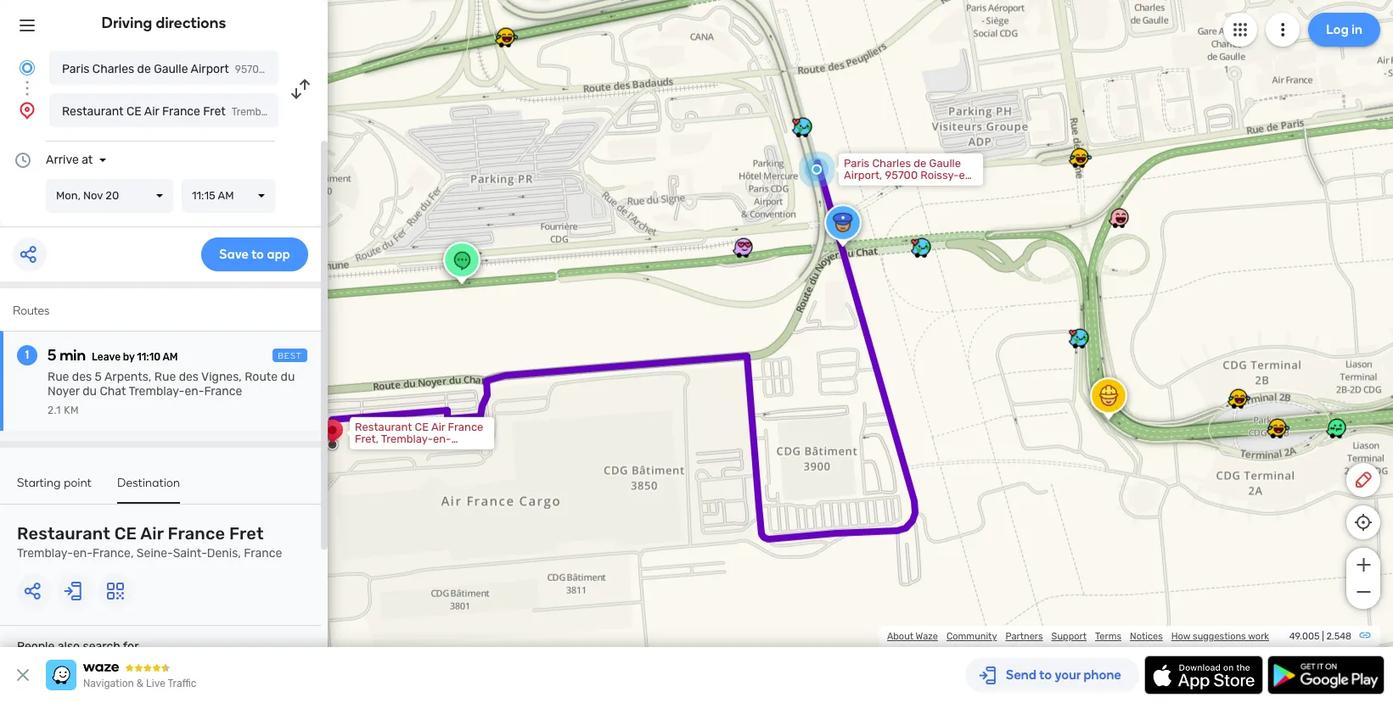 Task type: locate. For each thing, give the bounding box(es) containing it.
chat
[[100, 385, 126, 399]]

fret inside restaurant ce air france fret tremblay-en-france, seine-saint-denis, france
[[229, 524, 264, 544]]

0 horizontal spatial tremblay-
[[17, 547, 73, 561]]

paris inside button
[[62, 62, 90, 76]]

0 vertical spatial france,
[[844, 181, 882, 193]]

1 horizontal spatial des
[[179, 370, 199, 385]]

0 vertical spatial gaulle
[[154, 62, 188, 76]]

0 vertical spatial paris
[[62, 62, 90, 76]]

restaurant up at
[[62, 104, 124, 119]]

1 horizontal spatial en-
[[185, 385, 204, 399]]

des down min
[[72, 370, 92, 385]]

gaulle inside paris charles de gaulle airport, 95700 roissy-en- france, france
[[929, 157, 961, 170]]

1 horizontal spatial de
[[914, 157, 927, 170]]

0 horizontal spatial 5
[[48, 346, 56, 365]]

ce
[[126, 104, 142, 119], [114, 524, 137, 544]]

starting point
[[17, 476, 92, 491]]

saint-
[[173, 547, 207, 561]]

charles left roissy-
[[872, 157, 911, 170]]

point
[[64, 476, 92, 491]]

11:15 am list box
[[182, 179, 275, 213]]

1 vertical spatial fret
[[229, 524, 264, 544]]

air inside restaurant ce air france fret button
[[144, 104, 159, 119]]

0 vertical spatial air
[[144, 104, 159, 119]]

min
[[60, 346, 86, 365]]

charles down driving
[[92, 62, 134, 76]]

clock image
[[13, 150, 33, 171]]

ce down paris charles de gaulle airport
[[126, 104, 142, 119]]

rue down 11:10
[[154, 370, 176, 385]]

france left roissy-
[[885, 181, 920, 193]]

0 vertical spatial charles
[[92, 62, 134, 76]]

air up seine-
[[140, 524, 164, 544]]

fret up denis, at the bottom of the page
[[229, 524, 264, 544]]

paris charles de gaulle airport, 95700 roissy-en- france, france
[[844, 157, 977, 193]]

0 vertical spatial tremblay-
[[129, 385, 185, 399]]

1 vertical spatial air
[[140, 524, 164, 544]]

tremblay-
[[129, 385, 185, 399], [17, 547, 73, 561]]

0 horizontal spatial france,
[[92, 547, 134, 561]]

0 horizontal spatial des
[[72, 370, 92, 385]]

de inside button
[[137, 62, 151, 76]]

tremblay- down 11:10
[[129, 385, 185, 399]]

about waze link
[[887, 632, 938, 643]]

am right 11:15
[[218, 189, 234, 202]]

0 vertical spatial en-
[[959, 169, 977, 182]]

0 horizontal spatial paris
[[62, 62, 90, 76]]

air
[[144, 104, 159, 119], [140, 524, 164, 544]]

terms
[[1095, 632, 1122, 643]]

en- right arpents, at the left of the page
[[185, 385, 204, 399]]

fret for restaurant ce air france fret tremblay-en-france, seine-saint-denis, france
[[229, 524, 264, 544]]

restaurant for restaurant ce air france fret
[[62, 104, 124, 119]]

paris
[[62, 62, 90, 76], [844, 157, 870, 170]]

en- inside restaurant ce air france fret tremblay-en-france, seine-saint-denis, france
[[73, 547, 92, 561]]

0 vertical spatial ce
[[126, 104, 142, 119]]

charles for paris charles de gaulle airport, 95700 roissy-en- france, france
[[872, 157, 911, 170]]

restaurant for restaurant ce air france fret tremblay-en-france, seine-saint-denis, france
[[17, 524, 110, 544]]

2 rue from the left
[[154, 370, 176, 385]]

route
[[245, 370, 278, 385]]

air down paris charles de gaulle airport
[[144, 104, 159, 119]]

1 vertical spatial de
[[914, 157, 927, 170]]

france inside rue des 5 arpents, rue des vignes, route du noyer du chat tremblay-en-france 2.1 km
[[204, 385, 242, 399]]

1 vertical spatial tremblay-
[[17, 547, 73, 561]]

fret
[[203, 104, 226, 119], [229, 524, 264, 544]]

1 vertical spatial france,
[[92, 547, 134, 561]]

du down best
[[281, 370, 295, 385]]

0 horizontal spatial charles
[[92, 62, 134, 76]]

france inside button
[[162, 104, 200, 119]]

starting point button
[[17, 476, 92, 503]]

1 vertical spatial paris
[[844, 157, 870, 170]]

1 vertical spatial am
[[163, 352, 178, 363]]

air for restaurant ce air france fret tremblay-en-france, seine-saint-denis, france
[[140, 524, 164, 544]]

directions
[[156, 14, 226, 32]]

destination button
[[117, 476, 180, 504]]

navigation
[[83, 678, 134, 690]]

1 horizontal spatial paris
[[844, 157, 870, 170]]

2.1
[[48, 405, 61, 417]]

france, left seine-
[[92, 547, 134, 561]]

france
[[162, 104, 200, 119], [885, 181, 920, 193], [204, 385, 242, 399], [168, 524, 225, 544], [244, 547, 282, 561]]

1 vertical spatial ce
[[114, 524, 137, 544]]

gaulle inside button
[[154, 62, 188, 76]]

de right airport, on the top right of page
[[914, 157, 927, 170]]

fret down airport
[[203, 104, 226, 119]]

zoom in image
[[1353, 555, 1374, 576]]

des left vignes,
[[179, 370, 199, 385]]

5
[[48, 346, 56, 365], [95, 370, 102, 385]]

49.005
[[1290, 632, 1320, 643]]

paris for paris charles de gaulle airport, 95700 roissy-en- france, france
[[844, 157, 870, 170]]

restaurant ce air france fret button
[[49, 93, 278, 127]]

restaurant down starting point button
[[17, 524, 110, 544]]

1 vertical spatial charles
[[872, 157, 911, 170]]

france down paris charles de gaulle airport button
[[162, 104, 200, 119]]

ce inside restaurant ce air france fret tremblay-en-france, seine-saint-denis, france
[[114, 524, 137, 544]]

paris inside paris charles de gaulle airport, 95700 roissy-en- france, france
[[844, 157, 870, 170]]

1 horizontal spatial charles
[[872, 157, 911, 170]]

1 horizontal spatial fret
[[229, 524, 264, 544]]

paris right current location icon at top
[[62, 62, 90, 76]]

arrive at
[[46, 153, 93, 167]]

en- inside rue des 5 arpents, rue des vignes, route du noyer du chat tremblay-en-france 2.1 km
[[185, 385, 204, 399]]

arpents,
[[104, 370, 151, 385]]

0 vertical spatial am
[[218, 189, 234, 202]]

how
[[1172, 632, 1191, 643]]

air for restaurant ce air france fret
[[144, 104, 159, 119]]

0 horizontal spatial am
[[163, 352, 178, 363]]

fret for restaurant ce air france fret
[[203, 104, 226, 119]]

fret inside button
[[203, 104, 226, 119]]

work
[[1248, 632, 1269, 643]]

tremblay- down starting point button
[[17, 547, 73, 561]]

how suggestions work link
[[1172, 632, 1269, 643]]

de inside paris charles de gaulle airport, 95700 roissy-en- france, france
[[914, 157, 927, 170]]

am
[[218, 189, 234, 202], [163, 352, 178, 363]]

pencil image
[[1353, 470, 1374, 491]]

gaulle right 95700
[[929, 157, 961, 170]]

restaurant inside restaurant ce air france fret tremblay-en-france, seine-saint-denis, france
[[17, 524, 110, 544]]

restaurant ce air france fret tremblay-en-france, seine-saint-denis, france
[[17, 524, 282, 561]]

ce inside restaurant ce air france fret button
[[126, 104, 142, 119]]

current location image
[[17, 58, 37, 78]]

km
[[64, 405, 79, 417]]

1
[[25, 348, 29, 363]]

paris left 95700
[[844, 157, 870, 170]]

1 horizontal spatial rue
[[154, 370, 176, 385]]

at
[[82, 153, 93, 167]]

des
[[72, 370, 92, 385], [179, 370, 199, 385]]

1 horizontal spatial gaulle
[[929, 157, 961, 170]]

rue down min
[[48, 370, 69, 385]]

1 vertical spatial gaulle
[[929, 157, 961, 170]]

am inside 5 min leave by 11:10 am
[[163, 352, 178, 363]]

5 down leave at left
[[95, 370, 102, 385]]

de up restaurant ce air france fret
[[137, 62, 151, 76]]

1 horizontal spatial france,
[[844, 181, 882, 193]]

tremblay- inside rue des 5 arpents, rue des vignes, route du noyer du chat tremblay-en-france 2.1 km
[[129, 385, 185, 399]]

0 vertical spatial fret
[[203, 104, 226, 119]]

ce for restaurant ce air france fret tremblay-en-france, seine-saint-denis, france
[[114, 524, 137, 544]]

zoom out image
[[1353, 582, 1374, 603]]

france up saint- on the left of page
[[168, 524, 225, 544]]

charles inside button
[[92, 62, 134, 76]]

am right 11:10
[[163, 352, 178, 363]]

restaurant
[[62, 104, 124, 119], [17, 524, 110, 544]]

mon,
[[56, 189, 81, 202]]

en- right 95700
[[959, 169, 977, 182]]

ce up seine-
[[114, 524, 137, 544]]

notices
[[1130, 632, 1163, 643]]

2 horizontal spatial en-
[[959, 169, 977, 182]]

0 vertical spatial restaurant
[[62, 104, 124, 119]]

france, left 95700
[[844, 181, 882, 193]]

gaulle
[[154, 62, 188, 76], [929, 157, 961, 170]]

0 vertical spatial de
[[137, 62, 151, 76]]

partners link
[[1006, 632, 1043, 643]]

france,
[[844, 181, 882, 193], [92, 547, 134, 561]]

restaurant inside button
[[62, 104, 124, 119]]

du left chat
[[83, 385, 97, 399]]

|
[[1322, 632, 1324, 643]]

1 horizontal spatial tremblay-
[[129, 385, 185, 399]]

1 vertical spatial restaurant
[[17, 524, 110, 544]]

0 horizontal spatial fret
[[203, 104, 226, 119]]

0 horizontal spatial de
[[137, 62, 151, 76]]

de
[[137, 62, 151, 76], [914, 157, 927, 170]]

en-
[[959, 169, 977, 182], [185, 385, 204, 399], [73, 547, 92, 561]]

partners
[[1006, 632, 1043, 643]]

gaulle left airport
[[154, 62, 188, 76]]

0 horizontal spatial en-
[[73, 547, 92, 561]]

community link
[[947, 632, 997, 643]]

denis,
[[207, 547, 241, 561]]

rue
[[48, 370, 69, 385], [154, 370, 176, 385]]

charles
[[92, 62, 134, 76], [872, 157, 911, 170]]

2 vertical spatial en-
[[73, 547, 92, 561]]

0 horizontal spatial gaulle
[[154, 62, 188, 76]]

du
[[281, 370, 295, 385], [83, 385, 97, 399]]

en- down starting point button
[[73, 547, 92, 561]]

5 inside rue des 5 arpents, rue des vignes, route du noyer du chat tremblay-en-france 2.1 km
[[95, 370, 102, 385]]

france, inside restaurant ce air france fret tremblay-en-france, seine-saint-denis, france
[[92, 547, 134, 561]]

driving
[[102, 14, 152, 32]]

airport,
[[844, 169, 882, 182]]

0 horizontal spatial rue
[[48, 370, 69, 385]]

air inside restaurant ce air france fret tremblay-en-france, seine-saint-denis, france
[[140, 524, 164, 544]]

people
[[17, 640, 55, 655]]

1 vertical spatial en-
[[185, 385, 204, 399]]

charles inside paris charles de gaulle airport, 95700 roissy-en- france, france
[[872, 157, 911, 170]]

france left route
[[204, 385, 242, 399]]

1 horizontal spatial am
[[218, 189, 234, 202]]

0 horizontal spatial du
[[83, 385, 97, 399]]

1 vertical spatial 5
[[95, 370, 102, 385]]

1 horizontal spatial 5
[[95, 370, 102, 385]]

best
[[278, 352, 302, 362]]

5 left min
[[48, 346, 56, 365]]



Task type: describe. For each thing, give the bounding box(es) containing it.
noyer
[[48, 385, 80, 399]]

driving directions
[[102, 14, 226, 32]]

de for airport,
[[914, 157, 927, 170]]

traffic
[[168, 678, 196, 690]]

49.005 | 2.548
[[1290, 632, 1352, 643]]

community
[[947, 632, 997, 643]]

paris for paris charles de gaulle airport
[[62, 62, 90, 76]]

about waze community partners support terms notices how suggestions work
[[887, 632, 1269, 643]]

waze
[[916, 632, 938, 643]]

mon, nov 20
[[56, 189, 119, 202]]

people also search for
[[17, 640, 139, 655]]

navigation & live traffic
[[83, 678, 196, 690]]

am inside list box
[[218, 189, 234, 202]]

support link
[[1052, 632, 1087, 643]]

airport
[[191, 62, 229, 76]]

vignes,
[[201, 370, 242, 385]]

2 des from the left
[[179, 370, 199, 385]]

gaulle for airport,
[[929, 157, 961, 170]]

france right denis, at the bottom of the page
[[244, 547, 282, 561]]

restaurant ce air france fret
[[62, 104, 226, 119]]

roissy-
[[921, 169, 959, 182]]

search
[[83, 640, 120, 655]]

routes
[[13, 304, 49, 318]]

location image
[[17, 100, 37, 121]]

gaulle for airport
[[154, 62, 188, 76]]

ce for restaurant ce air france fret
[[126, 104, 142, 119]]

destination
[[117, 476, 180, 491]]

nov
[[83, 189, 103, 202]]

1 rue from the left
[[48, 370, 69, 385]]

11:15
[[192, 189, 215, 202]]

2.548
[[1327, 632, 1352, 643]]

paris charles de gaulle airport
[[62, 62, 229, 76]]

&
[[137, 678, 144, 690]]

11:15 am
[[192, 189, 234, 202]]

5 min leave by 11:10 am
[[48, 346, 178, 365]]

11:10
[[137, 352, 161, 363]]

mon, nov 20 list box
[[46, 179, 173, 213]]

rue des 5 arpents, rue des vignes, route du noyer du chat tremblay-en-france 2.1 km
[[48, 370, 295, 417]]

en- inside paris charles de gaulle airport, 95700 roissy-en- france, france
[[959, 169, 977, 182]]

1 horizontal spatial du
[[281, 370, 295, 385]]

suggestions
[[1193, 632, 1246, 643]]

tremblay- inside restaurant ce air france fret tremblay-en-france, seine-saint-denis, france
[[17, 547, 73, 561]]

link image
[[1359, 629, 1372, 643]]

about
[[887, 632, 914, 643]]

charles for paris charles de gaulle airport
[[92, 62, 134, 76]]

de for airport
[[137, 62, 151, 76]]

arrive
[[46, 153, 79, 167]]

95700
[[885, 169, 918, 182]]

france, inside paris charles de gaulle airport, 95700 roissy-en- france, france
[[844, 181, 882, 193]]

leave
[[92, 352, 121, 363]]

france inside paris charles de gaulle airport, 95700 roissy-en- france, france
[[885, 181, 920, 193]]

1 des from the left
[[72, 370, 92, 385]]

0 vertical spatial 5
[[48, 346, 56, 365]]

by
[[123, 352, 135, 363]]

also
[[58, 640, 80, 655]]

seine-
[[137, 547, 173, 561]]

live
[[146, 678, 165, 690]]

terms link
[[1095, 632, 1122, 643]]

starting
[[17, 476, 61, 491]]

for
[[123, 640, 139, 655]]

notices link
[[1130, 632, 1163, 643]]

support
[[1052, 632, 1087, 643]]

x image
[[13, 666, 33, 686]]

paris charles de gaulle airport button
[[49, 51, 278, 85]]

20
[[106, 189, 119, 202]]



Task type: vqa. For each thing, say whether or not it's contained in the screenshot.
the leftmost The 5
yes



